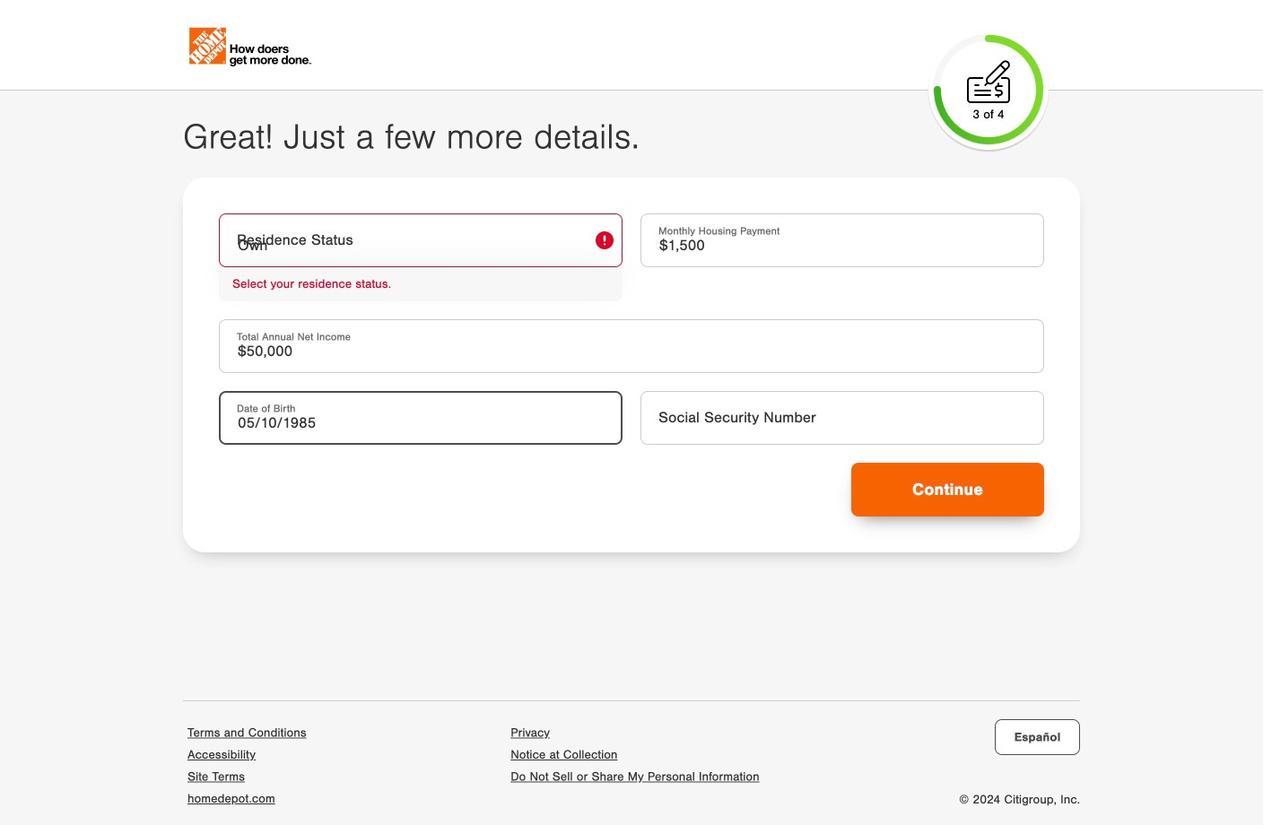 Task type: describe. For each thing, give the bounding box(es) containing it.
the home depot application form element
[[183, 9, 524, 81]]

1 list from the left
[[183, 720, 311, 811]]

the home depot application form image
[[183, 22, 723, 68]]

Monthly Housing Payment field
[[641, 214, 1044, 267]]



Task type: locate. For each thing, give the bounding box(es) containing it.
Social Security Number field
[[641, 391, 1044, 445]]

0 horizontal spatial list
[[183, 720, 311, 811]]

1 horizontal spatial list
[[506, 720, 764, 785]]

2 list from the left
[[506, 720, 764, 785]]

figure
[[964, 57, 1014, 107], [596, 231, 614, 249]]

Date of Birth field
[[219, 391, 623, 445]]

1 horizontal spatial figure
[[964, 57, 1014, 107]]

0 vertical spatial figure
[[964, 57, 1014, 107]]

Total Annual Net Income field
[[219, 319, 1044, 373]]

0 horizontal spatial figure
[[596, 231, 614, 249]]

2024Citigroup, Inc. text field
[[959, 793, 1080, 807]]

1 vertical spatial figure
[[596, 231, 614, 249]]

list
[[183, 720, 311, 811], [506, 720, 764, 785]]



Task type: vqa. For each thing, say whether or not it's contained in the screenshot.
Middle Initial (Optional) text field
no



